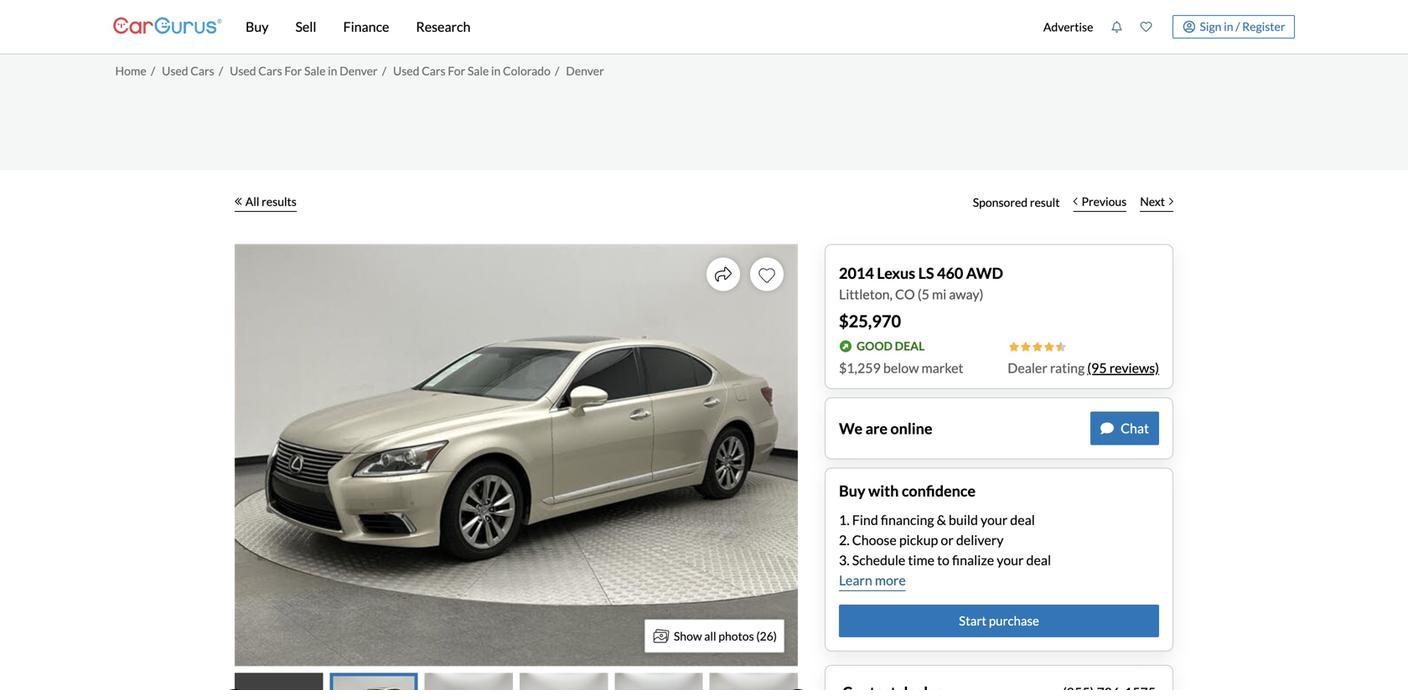Task type: locate. For each thing, give the bounding box(es) containing it.
your
[[981, 512, 1008, 529], [997, 553, 1024, 569]]

result
[[1030, 195, 1060, 210]]

0 horizontal spatial denver
[[340, 64, 378, 78]]

littleton,
[[839, 286, 893, 303]]

find financing & build your deal choose pickup or delivery schedule time to finalize your deal learn more
[[839, 512, 1051, 589]]

1 vertical spatial your
[[997, 553, 1024, 569]]

all results link
[[235, 184, 297, 221]]

0 horizontal spatial used
[[162, 64, 188, 78]]

/ down finance dropdown button
[[382, 64, 387, 78]]

sale left colorado
[[468, 64, 489, 78]]

in right sign
[[1224, 19, 1234, 33]]

chat
[[1121, 420, 1149, 437]]

1 horizontal spatial buy
[[839, 482, 866, 500]]

good deal
[[857, 339, 925, 353]]

all
[[704, 630, 716, 644]]

1 horizontal spatial sale
[[468, 64, 489, 78]]

buy left with
[[839, 482, 866, 500]]

view vehicle photo 3 image
[[425, 674, 513, 691]]

comment image
[[1101, 422, 1114, 435]]

view vehicle photo 1 image
[[235, 674, 323, 691]]

menu bar
[[222, 0, 1035, 54]]

&
[[937, 512, 946, 529]]

mi
[[932, 286, 947, 303]]

1 for from the left
[[285, 64, 302, 78]]

0 horizontal spatial for
[[285, 64, 302, 78]]

buy for buy
[[246, 18, 269, 35]]

denver right colorado
[[566, 64, 604, 78]]

vehicle full photo image
[[235, 244, 798, 667]]

1 horizontal spatial denver
[[566, 64, 604, 78]]

results
[[262, 194, 297, 209]]

sale down sell popup button at the top
[[304, 64, 326, 78]]

dealer
[[1008, 360, 1048, 376]]

in
[[1224, 19, 1234, 33], [328, 64, 337, 78], [491, 64, 501, 78]]

1 horizontal spatial for
[[448, 64, 465, 78]]

menu containing sign in / register
[[1035, 3, 1295, 50]]

used down buy popup button
[[230, 64, 256, 78]]

deal
[[1010, 512, 1035, 529], [1027, 553, 1051, 569]]

/ right used cars link
[[219, 64, 223, 78]]

2 used from the left
[[230, 64, 256, 78]]

cars down buy popup button
[[258, 64, 282, 78]]

used right 'home'
[[162, 64, 188, 78]]

reviews)
[[1110, 360, 1159, 376]]

home link
[[115, 64, 146, 78]]

we are online
[[839, 420, 933, 438]]

find
[[852, 512, 878, 529]]

colorado
[[503, 64, 551, 78]]

2 denver from the left
[[566, 64, 604, 78]]

used
[[162, 64, 188, 78], [230, 64, 256, 78], [393, 64, 420, 78]]

buy
[[246, 18, 269, 35], [839, 482, 866, 500]]

deal up purchase
[[1027, 553, 1051, 569]]

1 horizontal spatial used
[[230, 64, 256, 78]]

ls
[[918, 264, 934, 283]]

/ right colorado
[[555, 64, 559, 78]]

0 horizontal spatial buy
[[246, 18, 269, 35]]

2 sale from the left
[[468, 64, 489, 78]]

in inside 'menu item'
[[1224, 19, 1234, 33]]

finance
[[343, 18, 389, 35]]

cars down research dropdown button
[[422, 64, 446, 78]]

financing
[[881, 512, 934, 529]]

choose
[[852, 532, 897, 549]]

show all photos (26)
[[674, 630, 777, 644]]

view vehicle photo 4 image
[[520, 674, 608, 691]]

1 denver from the left
[[340, 64, 378, 78]]

cars
[[191, 64, 214, 78], [258, 64, 282, 78], [422, 64, 446, 78]]

(26)
[[756, 630, 777, 644]]

0 vertical spatial your
[[981, 512, 1008, 529]]

sale
[[304, 64, 326, 78], [468, 64, 489, 78]]

1 vertical spatial buy
[[839, 482, 866, 500]]

2 horizontal spatial used
[[393, 64, 420, 78]]

2 horizontal spatial in
[[1224, 19, 1234, 33]]

1 cars from the left
[[191, 64, 214, 78]]

denver
[[340, 64, 378, 78], [566, 64, 604, 78]]

used down research dropdown button
[[393, 64, 420, 78]]

finance button
[[330, 0, 403, 54]]

(5
[[918, 286, 930, 303]]

time
[[908, 553, 935, 569]]

your up the "delivery"
[[981, 512, 1008, 529]]

/ right home "link"
[[151, 64, 155, 78]]

denver down finance dropdown button
[[340, 64, 378, 78]]

for down sell popup button at the top
[[285, 64, 302, 78]]

in down sell popup button at the top
[[328, 64, 337, 78]]

for
[[285, 64, 302, 78], [448, 64, 465, 78]]

next
[[1140, 194, 1165, 209]]

1 horizontal spatial in
[[491, 64, 501, 78]]

tab list
[[235, 674, 798, 691]]

1 horizontal spatial cars
[[258, 64, 282, 78]]

/
[[1236, 19, 1240, 33], [151, 64, 155, 78], [219, 64, 223, 78], [382, 64, 387, 78], [555, 64, 559, 78]]

/ inside 'menu item'
[[1236, 19, 1240, 33]]

your down the "delivery"
[[997, 553, 1024, 569]]

menu
[[1035, 3, 1295, 50]]

2014 lexus ls 460 awd littleton, co (5 mi away)
[[839, 264, 1003, 303]]

online
[[891, 420, 933, 438]]

in left colorado
[[491, 64, 501, 78]]

chevron right image
[[1169, 197, 1174, 206]]

0 horizontal spatial cars
[[191, 64, 214, 78]]

sell
[[295, 18, 316, 35]]

menu bar containing buy
[[222, 0, 1035, 54]]

all
[[245, 194, 259, 209]]

saved cars image
[[1140, 21, 1152, 33]]

2 cars from the left
[[258, 64, 282, 78]]

2 horizontal spatial cars
[[422, 64, 446, 78]]

0 vertical spatial buy
[[246, 18, 269, 35]]

3 used from the left
[[393, 64, 420, 78]]

cars down "cargurus logo homepage link" "link"
[[191, 64, 214, 78]]

1 vertical spatial deal
[[1027, 553, 1051, 569]]

are
[[866, 420, 888, 438]]

for down research dropdown button
[[448, 64, 465, 78]]

home
[[115, 64, 146, 78]]

deal right the build
[[1010, 512, 1035, 529]]

0 horizontal spatial sale
[[304, 64, 326, 78]]

chat button
[[1091, 412, 1159, 446]]

previous
[[1082, 194, 1127, 209]]

photos
[[719, 630, 754, 644]]

cargurus logo homepage link link
[[113, 3, 222, 51]]

1 used from the left
[[162, 64, 188, 78]]

user icon image
[[1183, 21, 1196, 33]]

with
[[869, 482, 899, 500]]

to
[[937, 553, 950, 569]]

buy left sell
[[246, 18, 269, 35]]

buy inside buy popup button
[[246, 18, 269, 35]]

confidence
[[902, 482, 976, 500]]

(95 reviews) button
[[1087, 358, 1159, 378]]

deal
[[895, 339, 925, 353]]

/ left register
[[1236, 19, 1240, 33]]

chevron left image
[[1073, 197, 1078, 206]]



Task type: describe. For each thing, give the bounding box(es) containing it.
sponsored result
[[973, 195, 1060, 210]]

build
[[949, 512, 978, 529]]

show all photos (26) link
[[645, 620, 785, 653]]

cargurus logo homepage link image
[[113, 3, 222, 51]]

delivery
[[956, 532, 1004, 549]]

away)
[[949, 286, 984, 303]]

co
[[895, 286, 915, 303]]

(95
[[1087, 360, 1107, 376]]

pickup
[[899, 532, 938, 549]]

start purchase button
[[839, 605, 1159, 638]]

start
[[959, 614, 987, 629]]

1 sale from the left
[[304, 64, 326, 78]]

market
[[922, 360, 964, 376]]

460
[[937, 264, 963, 283]]

show
[[674, 630, 702, 644]]

$1,259
[[839, 360, 881, 376]]

start purchase
[[959, 614, 1039, 629]]

advertise
[[1044, 20, 1093, 34]]

next link
[[1134, 184, 1180, 221]]

previous link
[[1067, 184, 1134, 221]]

share image
[[715, 266, 732, 283]]

0 vertical spatial deal
[[1010, 512, 1035, 529]]

advertise link
[[1035, 3, 1102, 50]]

research
[[416, 18, 471, 35]]

buy with confidence
[[839, 482, 976, 500]]

learn more link
[[839, 571, 906, 592]]

used cars for sale in colorado link
[[393, 64, 551, 78]]

below
[[883, 360, 919, 376]]

sign in / register
[[1200, 19, 1286, 33]]

sell button
[[282, 0, 330, 54]]

awd
[[966, 264, 1003, 283]]

2 for from the left
[[448, 64, 465, 78]]

sponsored
[[973, 195, 1028, 210]]

buy button
[[232, 0, 282, 54]]

sign
[[1200, 19, 1222, 33]]

$25,970
[[839, 311, 901, 332]]

rating
[[1050, 360, 1085, 376]]

view vehicle photo 6 image
[[710, 674, 798, 691]]

lexus
[[877, 264, 916, 283]]

0 horizontal spatial in
[[328, 64, 337, 78]]

open notifications image
[[1111, 21, 1123, 33]]

more
[[875, 573, 906, 589]]

$1,259 below market
[[839, 360, 964, 376]]

sign in / register link
[[1173, 15, 1295, 39]]

dealer rating (95 reviews)
[[1008, 360, 1159, 376]]

schedule
[[852, 553, 906, 569]]

2014
[[839, 264, 874, 283]]

view vehicle photo 5 image
[[615, 674, 703, 691]]

or
[[941, 532, 954, 549]]

3 cars from the left
[[422, 64, 446, 78]]

sign in / register menu item
[[1161, 15, 1295, 39]]

learn
[[839, 573, 872, 589]]

chevron double left image
[[235, 197, 242, 206]]

research button
[[403, 0, 484, 54]]

all results
[[245, 194, 297, 209]]

purchase
[[989, 614, 1039, 629]]

used cars link
[[162, 64, 214, 78]]

register
[[1242, 19, 1286, 33]]

good
[[857, 339, 893, 353]]

used cars for sale in denver link
[[230, 64, 378, 78]]

home / used cars / used cars for sale in denver / used cars for sale in colorado / denver
[[115, 64, 604, 78]]

buy for buy with confidence
[[839, 482, 866, 500]]

view vehicle photo 2 image
[[330, 674, 418, 691]]

finalize
[[952, 553, 994, 569]]

we
[[839, 420, 863, 438]]



Task type: vqa. For each thing, say whether or not it's contained in the screenshot.
GOOD DEAL
yes



